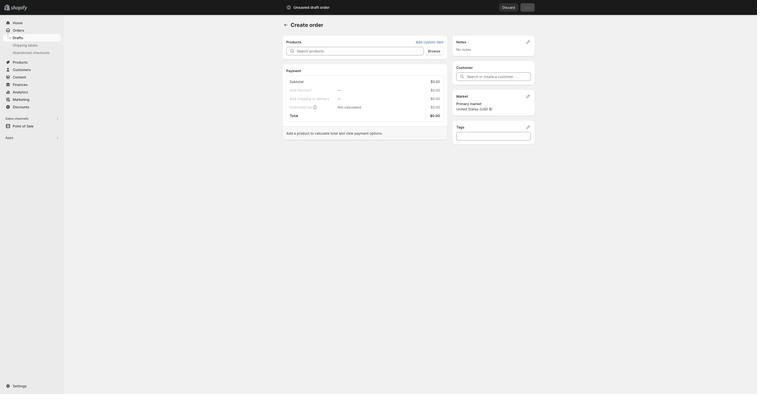 Task type: locate. For each thing, give the bounding box(es) containing it.
add inside "button"
[[416, 40, 423, 44]]

draft
[[311, 5, 319, 10]]

0 vertical spatial products
[[287, 40, 302, 44]]

subtotal
[[290, 80, 304, 84]]

tags
[[457, 125, 465, 129]]

products up customers
[[13, 60, 28, 64]]

total
[[290, 114, 298, 118]]

0 vertical spatial order
[[320, 5, 330, 10]]

1 — from the top
[[338, 88, 341, 92]]

create order
[[291, 22, 324, 28]]

orders link
[[3, 27, 61, 34]]

None text field
[[457, 132, 531, 141]]

$)
[[489, 107, 493, 111]]

1 vertical spatial products
[[13, 60, 28, 64]]

0 vertical spatial —
[[338, 88, 341, 92]]

options.
[[370, 131, 383, 136]]

drafts
[[13, 36, 23, 40]]

1 vertical spatial —
[[338, 97, 341, 101]]

add for add a product to calculate total and view payment options.
[[287, 131, 293, 136]]

unsaved
[[294, 5, 310, 10]]

channels
[[15, 117, 29, 121]]

order right create
[[310, 22, 324, 28]]

1 vertical spatial add
[[287, 131, 293, 136]]

order
[[320, 5, 330, 10], [310, 22, 324, 28]]

product
[[297, 131, 310, 136]]

(usd
[[480, 107, 488, 111]]

Search products text field
[[297, 47, 424, 55]]

finances
[[13, 83, 28, 87]]

—
[[338, 88, 341, 92], [338, 97, 341, 101]]

shipping labels
[[13, 43, 38, 47]]

1 vertical spatial order
[[310, 22, 324, 28]]

add for add custom item
[[416, 40, 423, 44]]

$0.00
[[431, 80, 440, 84], [431, 88, 440, 92], [431, 97, 440, 101], [431, 105, 440, 109], [430, 114, 440, 118]]

shipping
[[13, 43, 27, 47]]

sales channels
[[5, 117, 29, 121]]

customers
[[13, 68, 31, 72]]

0 horizontal spatial add
[[287, 131, 293, 136]]

0 horizontal spatial products
[[13, 60, 28, 64]]

sale
[[26, 124, 34, 128]]

add custom item button
[[413, 38, 447, 46]]

discard link
[[500, 3, 519, 12]]

order right draft
[[320, 5, 330, 10]]

apps
[[5, 136, 13, 140]]

1 horizontal spatial add
[[416, 40, 423, 44]]

market
[[470, 102, 482, 106]]

checkouts
[[33, 51, 49, 55]]

and
[[339, 131, 345, 136]]

primary
[[457, 102, 469, 106]]

content
[[13, 75, 26, 79]]

marketing
[[13, 97, 29, 102]]

notes
[[457, 40, 467, 44]]

browse
[[428, 49, 441, 53]]

calculated
[[345, 105, 361, 109]]

marketing link
[[3, 96, 61, 103]]

add
[[416, 40, 423, 44], [287, 131, 293, 136]]

drafts link
[[3, 34, 61, 42]]

analytics
[[13, 90, 28, 94]]

Search or create a customer text field
[[467, 72, 531, 81]]

save button
[[521, 3, 535, 12]]

products down create
[[287, 40, 302, 44]]

point of sale
[[13, 124, 34, 128]]

products
[[287, 40, 302, 44], [13, 60, 28, 64]]

finances link
[[3, 81, 61, 88]]

add custom item
[[416, 40, 444, 44]]

0 vertical spatial add
[[416, 40, 423, 44]]

add left a at the left top of page
[[287, 131, 293, 136]]

settings link
[[3, 383, 61, 390]]

customers link
[[3, 66, 61, 74]]

search
[[308, 5, 320, 10]]

add left the custom
[[416, 40, 423, 44]]



Task type: describe. For each thing, give the bounding box(es) containing it.
discard
[[503, 5, 515, 10]]

view
[[346, 131, 354, 136]]

browse button
[[425, 47, 444, 55]]

discounts link
[[3, 103, 61, 111]]

market
[[457, 94, 468, 99]]

search button
[[300, 3, 454, 12]]

primary market united states (usd $)
[[457, 102, 493, 111]]

1 horizontal spatial products
[[287, 40, 302, 44]]

2 — from the top
[[338, 97, 341, 101]]

to
[[311, 131, 314, 136]]

sales
[[5, 117, 14, 121]]

point of sale button
[[0, 123, 64, 130]]

products link
[[3, 59, 61, 66]]

not calculated
[[338, 105, 361, 109]]

home link
[[3, 19, 61, 27]]

item
[[437, 40, 444, 44]]

home
[[13, 21, 23, 25]]

no
[[457, 47, 461, 52]]

shopify image
[[11, 6, 27, 11]]

add a product to calculate total and view payment options.
[[287, 131, 383, 136]]

save
[[524, 5, 532, 10]]

abandoned checkouts link
[[3, 49, 61, 56]]

labels
[[28, 43, 38, 47]]

payment
[[355, 131, 369, 136]]

calculate
[[315, 131, 330, 136]]

custom
[[424, 40, 436, 44]]

point
[[13, 124, 21, 128]]

shipping labels link
[[3, 42, 61, 49]]

states
[[468, 107, 479, 111]]

orders
[[13, 28, 24, 32]]

no notes
[[457, 47, 471, 52]]

content link
[[3, 74, 61, 81]]

a
[[294, 131, 296, 136]]

of
[[22, 124, 26, 128]]

create
[[291, 22, 308, 28]]

not
[[338, 105, 344, 109]]

sales channels button
[[3, 115, 61, 123]]

payment
[[287, 69, 301, 73]]

notes
[[462, 47, 471, 52]]

unsaved draft order
[[294, 5, 330, 10]]

abandoned checkouts
[[13, 51, 49, 55]]

united
[[457, 107, 467, 111]]

apps button
[[3, 134, 61, 142]]

point of sale link
[[3, 123, 61, 130]]

customer
[[457, 66, 473, 70]]

abandoned
[[13, 51, 32, 55]]

settings
[[13, 384, 27, 389]]

total
[[331, 131, 338, 136]]

discounts
[[13, 105, 29, 109]]

analytics link
[[3, 88, 61, 96]]



Task type: vqa. For each thing, say whether or not it's contained in the screenshot.
"11:06 AM" to the bottom
no



